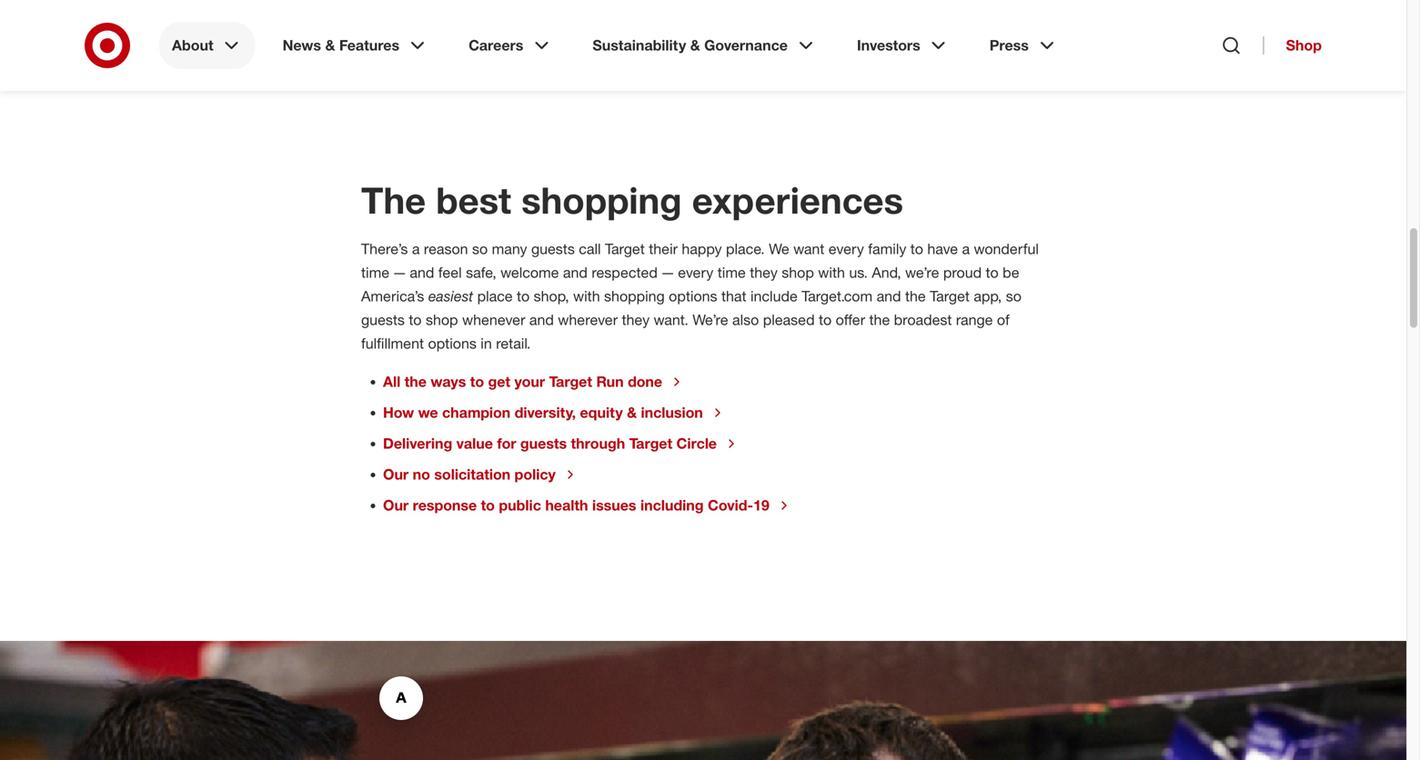 Task type: locate. For each thing, give the bounding box(es) containing it.
0 vertical spatial the
[[906, 288, 926, 305]]

1 — from the left
[[394, 264, 406, 282]]

your
[[515, 373, 545, 391]]

our inside 'link'
[[383, 466, 409, 484]]

options up the we're
[[669, 288, 718, 305]]

0 horizontal spatial the
[[405, 373, 427, 391]]

time
[[361, 264, 390, 282], [718, 264, 746, 282]]

—
[[394, 264, 406, 282], [662, 264, 674, 282]]

and down and,
[[877, 288, 902, 305]]

whenever
[[462, 311, 526, 329]]

all the ways to get your target run done
[[383, 373, 663, 391]]

shopping
[[522, 178, 682, 223], [604, 288, 665, 305]]

the down we're
[[906, 288, 926, 305]]

with up target.com
[[819, 264, 846, 282]]

&
[[325, 36, 335, 54], [691, 36, 701, 54], [627, 404, 637, 422]]

1 vertical spatial shop
[[426, 311, 458, 329]]

shop
[[782, 264, 815, 282], [426, 311, 458, 329]]

0 horizontal spatial shop
[[426, 311, 458, 329]]

to down our no solicitation policy 'link'
[[481, 497, 495, 515]]

target up respected
[[605, 240, 645, 258]]

equity
[[580, 404, 623, 422]]

of
[[998, 311, 1010, 329]]

target
[[605, 240, 645, 258], [930, 288, 970, 305], [549, 373, 593, 391], [630, 435, 673, 453]]

guests up welcome
[[532, 240, 575, 258]]

0 horizontal spatial they
[[622, 311, 650, 329]]

2 time from the left
[[718, 264, 746, 282]]

our no solicitation policy
[[383, 466, 556, 484]]

done
[[628, 373, 663, 391]]

& right news
[[325, 36, 335, 54]]

america's
[[361, 288, 425, 305]]

options left in
[[428, 335, 477, 353]]

2 vertical spatial guests
[[521, 435, 567, 453]]

so down be
[[1006, 288, 1022, 305]]

governance
[[705, 36, 788, 54]]

be
[[1003, 264, 1020, 282]]

time down there's
[[361, 264, 390, 282]]

every
[[829, 240, 865, 258], [678, 264, 714, 282]]

our for our no solicitation policy
[[383, 466, 409, 484]]

0 horizontal spatial time
[[361, 264, 390, 282]]

0 horizontal spatial a
[[412, 240, 420, 258]]

many
[[492, 240, 528, 258]]

they left 'want.'
[[622, 311, 650, 329]]

circle
[[677, 435, 717, 453]]

reason
[[424, 240, 468, 258]]

pleased
[[763, 311, 815, 329]]

to left offer
[[819, 311, 832, 329]]

solicitation
[[434, 466, 511, 484]]

our
[[383, 466, 409, 484], [383, 497, 409, 515]]

range
[[957, 311, 994, 329]]

— down "their"
[[662, 264, 674, 282]]

1 horizontal spatial a
[[963, 240, 970, 258]]

investors
[[857, 36, 921, 54]]

our left no
[[383, 466, 409, 484]]

shopping down respected
[[604, 288, 665, 305]]

safe,
[[466, 264, 497, 282]]

with inside place to shop, with shopping options that include target.com and the target app, so guests to shop whenever and wherever they want. we're also pleased to offer the broadest range of fulfillment options in retail.
[[573, 288, 600, 305]]

1 vertical spatial guests
[[361, 311, 405, 329]]

0 horizontal spatial with
[[573, 288, 600, 305]]

the right offer
[[870, 311, 890, 329]]

1 vertical spatial with
[[573, 288, 600, 305]]

and
[[410, 264, 435, 282], [563, 264, 588, 282], [877, 288, 902, 305], [530, 311, 554, 329]]

0 vertical spatial shop
[[782, 264, 815, 282]]

so inside 'there's a reason so many guests call target their happy place. we want every family to have a wonderful time — and feel safe, welcome and respected — every time they shop with us. and, we're proud to be america's'
[[472, 240, 488, 258]]

they
[[750, 264, 778, 282], [622, 311, 650, 329]]

about
[[172, 36, 214, 54]]

welcome
[[501, 264, 559, 282]]

guests inside 'there's a reason so many guests call target their happy place. we want every family to have a wonderful time — and feel safe, welcome and respected — every time they shop with us. and, we're proud to be america's'
[[532, 240, 575, 258]]

offer
[[836, 311, 866, 329]]

app,
[[974, 288, 1002, 305]]

2 our from the top
[[383, 497, 409, 515]]

with
[[819, 264, 846, 282], [573, 288, 600, 305]]

guests
[[532, 240, 575, 258], [361, 311, 405, 329], [521, 435, 567, 453]]

0 vertical spatial every
[[829, 240, 865, 258]]

they up include
[[750, 264, 778, 282]]

shopping up call
[[522, 178, 682, 223]]

1 vertical spatial so
[[1006, 288, 1022, 305]]

0 horizontal spatial —
[[394, 264, 406, 282]]

and down shop,
[[530, 311, 554, 329]]

delivering value for guests through target circle link
[[383, 435, 739, 453]]

1 horizontal spatial &
[[627, 404, 637, 422]]

1 horizontal spatial options
[[669, 288, 718, 305]]

a right have
[[963, 240, 970, 258]]

respected
[[592, 264, 658, 282]]

1 horizontal spatial with
[[819, 264, 846, 282]]

with up wherever
[[573, 288, 600, 305]]

0 horizontal spatial every
[[678, 264, 714, 282]]

2 horizontal spatial &
[[691, 36, 701, 54]]

target down "inclusion"
[[630, 435, 673, 453]]

guests down how we champion diversity, equity & inclusion
[[521, 435, 567, 453]]

want
[[794, 240, 825, 258]]

our for our response to public health issues including covid-19
[[383, 497, 409, 515]]

1 vertical spatial shopping
[[604, 288, 665, 305]]

0 vertical spatial guests
[[532, 240, 575, 258]]

news & features
[[283, 36, 400, 54]]

proud
[[944, 264, 982, 282]]

2 a from the left
[[963, 240, 970, 258]]

want.
[[654, 311, 689, 329]]

including
[[641, 497, 704, 515]]

1 vertical spatial our
[[383, 497, 409, 515]]

1 a from the left
[[412, 240, 420, 258]]

policy
[[515, 466, 556, 484]]

easiest
[[429, 288, 473, 305]]

value
[[457, 435, 493, 453]]

the right the all
[[405, 373, 427, 391]]

0 vertical spatial with
[[819, 264, 846, 282]]

wonderful
[[974, 240, 1039, 258]]

2 vertical spatial the
[[405, 373, 427, 391]]

options
[[669, 288, 718, 305], [428, 335, 477, 353]]

& for features
[[325, 36, 335, 54]]

delivering value for guests through target circle
[[383, 435, 717, 453]]

our no solicitation policy link
[[383, 466, 578, 484]]

0 vertical spatial our
[[383, 466, 409, 484]]

time up that
[[718, 264, 746, 282]]

shop down "want"
[[782, 264, 815, 282]]

our left response
[[383, 497, 409, 515]]

the
[[361, 178, 426, 223]]

so up safe, on the left
[[472, 240, 488, 258]]

careers link
[[456, 22, 566, 69]]

1 time from the left
[[361, 264, 390, 282]]

1 vertical spatial the
[[870, 311, 890, 329]]

shopping inside place to shop, with shopping options that include target.com and the target app, so guests to shop whenever and wherever they want. we're also pleased to offer the broadest range of fulfillment options in retail.
[[604, 288, 665, 305]]

every up us.
[[829, 240, 865, 258]]

shop down easiest
[[426, 311, 458, 329]]

through
[[571, 435, 626, 453]]

inclusion
[[641, 404, 703, 422]]

family
[[869, 240, 907, 258]]

0 vertical spatial so
[[472, 240, 488, 258]]

wherever
[[558, 311, 618, 329]]

& right the equity
[[627, 404, 637, 422]]

our response to public health issues including covid-19
[[383, 497, 770, 515]]

1 horizontal spatial every
[[829, 240, 865, 258]]

guests up fulfillment
[[361, 311, 405, 329]]

1 horizontal spatial so
[[1006, 288, 1022, 305]]

1 vertical spatial options
[[428, 335, 477, 353]]

19
[[754, 497, 770, 515]]

1 horizontal spatial they
[[750, 264, 778, 282]]

— up america's
[[394, 264, 406, 282]]

1 horizontal spatial time
[[718, 264, 746, 282]]

& left 'governance'
[[691, 36, 701, 54]]

with inside 'there's a reason so many guests call target their happy place. we want every family to have a wonderful time — and feel safe, welcome and respected — every time they shop with us. and, we're proud to be america's'
[[819, 264, 846, 282]]

1 vertical spatial they
[[622, 311, 650, 329]]

every down happy
[[678, 264, 714, 282]]

news & features link
[[270, 22, 442, 69]]

0 horizontal spatial &
[[325, 36, 335, 54]]

how we champion diversity, equity & inclusion link
[[383, 404, 725, 422]]

target down proud
[[930, 288, 970, 305]]

0 vertical spatial they
[[750, 264, 778, 282]]

sustainability & governance
[[593, 36, 788, 54]]

1 horizontal spatial shop
[[782, 264, 815, 282]]

1 our from the top
[[383, 466, 409, 484]]

1 horizontal spatial —
[[662, 264, 674, 282]]

how we champion diversity, equity & inclusion
[[383, 404, 703, 422]]

0 horizontal spatial so
[[472, 240, 488, 258]]

our response to public health issues including covid-19 link
[[383, 497, 792, 515]]

run
[[597, 373, 624, 391]]

1 horizontal spatial the
[[870, 311, 890, 329]]

a left "reason" in the top left of the page
[[412, 240, 420, 258]]

shop link
[[1264, 36, 1323, 55]]



Task type: vqa. For each thing, say whether or not it's contained in the screenshot.
leftmost So
yes



Task type: describe. For each thing, give the bounding box(es) containing it.
they inside 'there's a reason so many guests call target their happy place. we want every family to have a wonderful time — and feel safe, welcome and respected — every time they shop with us. and, we're proud to be america's'
[[750, 264, 778, 282]]

how
[[383, 404, 414, 422]]

shop
[[1287, 36, 1323, 54]]

the best shopping experiences
[[361, 178, 904, 223]]

shop inside place to shop, with shopping options that include target.com and the target app, so guests to shop whenever and wherever they want. we're also pleased to offer the broadest range of fulfillment options in retail.
[[426, 311, 458, 329]]

best
[[436, 178, 512, 223]]

place
[[478, 288, 513, 305]]

guests inside place to shop, with shopping options that include target.com and the target app, so guests to shop whenever and wherever they want. we're also pleased to offer the broadest range of fulfillment options in retail.
[[361, 311, 405, 329]]

news
[[283, 36, 321, 54]]

and,
[[872, 264, 902, 282]]

to down america's
[[409, 311, 422, 329]]

place.
[[726, 240, 765, 258]]

happy
[[682, 240, 722, 258]]

broadest
[[895, 311, 953, 329]]

to down welcome
[[517, 288, 530, 305]]

all the ways to get your target run done link
[[383, 373, 685, 391]]

& for governance
[[691, 36, 701, 54]]

that
[[722, 288, 747, 305]]

we're
[[906, 264, 940, 282]]

all
[[383, 373, 401, 391]]

and left feel
[[410, 264, 435, 282]]

public
[[499, 497, 542, 515]]

covid-
[[708, 497, 754, 515]]

shop inside 'there's a reason so many guests call target their happy place. we want every family to have a wonderful time — and feel safe, welcome and respected — every time they shop with us. and, we're proud to be america's'
[[782, 264, 815, 282]]

press
[[990, 36, 1029, 54]]

we
[[418, 404, 438, 422]]

0 horizontal spatial options
[[428, 335, 477, 353]]

we
[[769, 240, 790, 258]]

there's a reason so many guests call target their happy place. we want every family to have a wonderful time — and feel safe, welcome and respected — every time they shop with us. and, we're proud to be america's
[[361, 240, 1039, 305]]

place to shop, with shopping options that include target.com and the target app, so guests to shop whenever and wherever they want. we're also pleased to offer the broadest range of fulfillment options in retail.
[[361, 288, 1022, 353]]

target up how we champion diversity, equity & inclusion link
[[549, 373, 593, 391]]

include
[[751, 288, 798, 305]]

careers
[[469, 36, 524, 54]]

features
[[339, 36, 400, 54]]

to left be
[[986, 264, 999, 282]]

target.com
[[802, 288, 873, 305]]

0 vertical spatial shopping
[[522, 178, 682, 223]]

so inside place to shop, with shopping options that include target.com and the target app, so guests to shop whenever and wherever they want. we're also pleased to offer the broadest range of fulfillment options in retail.
[[1006, 288, 1022, 305]]

also
[[733, 311, 759, 329]]

their
[[649, 240, 678, 258]]

to left get
[[470, 373, 484, 391]]

ways
[[431, 373, 466, 391]]

we're
[[693, 311, 729, 329]]

no
[[413, 466, 430, 484]]

0 vertical spatial options
[[669, 288, 718, 305]]

delivering
[[383, 435, 453, 453]]

in
[[481, 335, 492, 353]]

feel
[[439, 264, 462, 282]]

sustainability
[[593, 36, 687, 54]]

about link
[[159, 22, 255, 69]]

2 — from the left
[[662, 264, 674, 282]]

diversity,
[[515, 404, 576, 422]]

to up we're
[[911, 240, 924, 258]]

shop,
[[534, 288, 569, 305]]

response
[[413, 497, 477, 515]]

retail.
[[496, 335, 531, 353]]

call
[[579, 240, 601, 258]]

health
[[546, 497, 589, 515]]

target inside 'there's a reason so many guests call target their happy place. we want every family to have a wonderful time — and feel safe, welcome and respected — every time they shop with us. and, we're proud to be america's'
[[605, 240, 645, 258]]

1 vertical spatial every
[[678, 264, 714, 282]]

2 horizontal spatial the
[[906, 288, 926, 305]]

target inside place to shop, with shopping options that include target.com and the target app, so guests to shop whenever and wherever they want. we're also pleased to offer the broadest range of fulfillment options in retail.
[[930, 288, 970, 305]]

sustainability & governance link
[[580, 22, 830, 69]]

there's
[[361, 240, 408, 258]]

they inside place to shop, with shopping options that include target.com and the target app, so guests to shop whenever and wherever they want. we're also pleased to offer the broadest range of fulfillment options in retail.
[[622, 311, 650, 329]]

champion
[[442, 404, 511, 422]]

have
[[928, 240, 959, 258]]

us.
[[850, 264, 868, 282]]

issues
[[593, 497, 637, 515]]

press link
[[977, 22, 1071, 69]]

and down call
[[563, 264, 588, 282]]

fulfillment
[[361, 335, 424, 353]]

for
[[497, 435, 517, 453]]

get
[[488, 373, 511, 391]]

experiences
[[692, 178, 904, 223]]

investors link
[[845, 22, 963, 69]]



